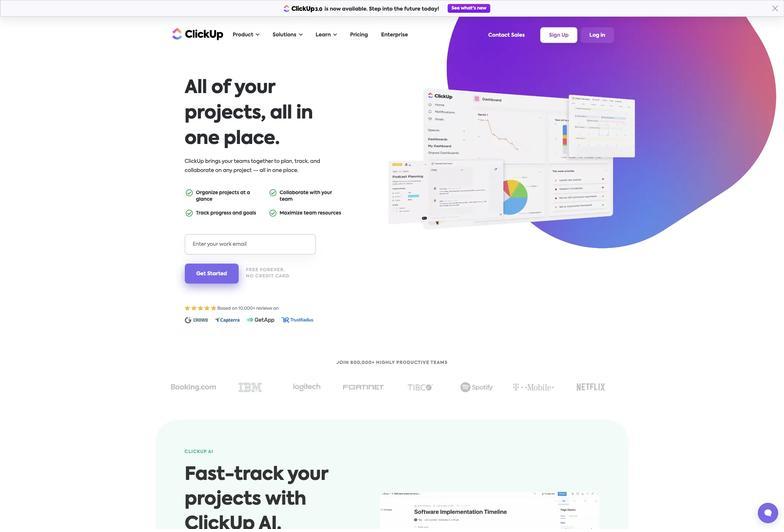 Task type: describe. For each thing, give the bounding box(es) containing it.
get started button
[[185, 264, 239, 284]]

and inside 'clickup brings your teams together to plan, track, and collaborate on any project — all in one place.'
[[310, 159, 320, 164]]

clickup image
[[170, 27, 223, 41]]

2 star image from the left
[[204, 306, 210, 311]]

close button image
[[773, 5, 778, 11]]

see what's new link
[[448, 4, 490, 13]]

all
[[185, 79, 207, 97]]

join 800,000+ highly productive teams
[[337, 361, 448, 366]]

available.
[[342, 7, 368, 12]]

join
[[337, 361, 349, 366]]

capterra logo image
[[214, 317, 240, 323]]

sign up button
[[541, 27, 578, 43]]

plan,
[[281, 159, 294, 164]]

sign up
[[549, 33, 569, 38]]

projects inside fast-track your projects with clickup ai.
[[185, 491, 261, 509]]

netflix logo image
[[577, 384, 605, 392]]

1 star image from the left
[[191, 306, 197, 311]]

track progress and goals
[[196, 211, 256, 216]]

projects,
[[185, 104, 266, 123]]

list containing organize projects at a glance
[[185, 186, 345, 223]]

800,000+
[[351, 361, 375, 366]]

what's
[[461, 6, 476, 11]]

to
[[274, 159, 280, 164]]

tibco logo image
[[408, 384, 434, 391]]

in inside 'clickup brings your teams together to plan, track, and collaborate on any project — all in one place.'
[[267, 168, 271, 173]]

in inside 'link'
[[601, 33, 606, 38]]

ai
[[208, 450, 213, 455]]

started
[[207, 271, 227, 277]]

learn
[[316, 32, 331, 37]]

get started
[[196, 271, 227, 277]]

g2crowd logo image
[[185, 317, 208, 324]]

reviews
[[256, 307, 272, 311]]

brings
[[205, 159, 221, 164]]

is
[[325, 7, 329, 12]]

t-mobile logo image
[[512, 382, 556, 393]]

clickup 3.0 image
[[284, 5, 323, 12]]

clickup ai
[[185, 450, 213, 455]]

at
[[240, 191, 246, 195]]

new
[[477, 6, 487, 11]]

2 horizontal spatial on
[[273, 307, 279, 311]]

enterprise
[[381, 32, 408, 37]]

enterprise link
[[378, 28, 412, 43]]

team inside collaborate with your team
[[280, 197, 293, 202]]

log in
[[590, 33, 606, 38]]

your for of
[[234, 79, 275, 97]]

contact
[[489, 33, 510, 38]]

all inside all of your projects, all in one place.
[[270, 104, 292, 123]]

together
[[251, 159, 273, 164]]

with inside collaborate with your team
[[310, 191, 320, 195]]

one inside 'clickup brings your teams together to plan, track, and collaborate on any project — all in one place.'
[[273, 168, 282, 173]]

a
[[247, 191, 250, 195]]

maximize team resources
[[280, 211, 341, 216]]

2 star image from the left
[[198, 306, 203, 311]]

clickup inside fast-track your projects with clickup ai.
[[185, 516, 255, 530]]

10,000+
[[239, 307, 255, 311]]

future
[[404, 7, 421, 12]]

sales
[[511, 33, 525, 38]]

collaborate with your team
[[280, 191, 332, 202]]

your for track
[[287, 466, 328, 485]]

contact sales
[[489, 33, 525, 38]]

resources
[[318, 211, 341, 216]]

log
[[590, 33, 600, 38]]

projects inside the "organize projects at a glance"
[[219, 191, 239, 195]]

product
[[233, 32, 253, 37]]

based
[[218, 307, 231, 311]]

now
[[330, 7, 341, 12]]

forever.
[[260, 268, 285, 273]]

getapp logo image
[[246, 317, 274, 323]]

no
[[246, 275, 254, 279]]

fortinet logo image
[[343, 385, 385, 390]]

see what's new
[[452, 6, 487, 11]]

highly
[[376, 361, 395, 366]]



Task type: locate. For each thing, give the bounding box(es) containing it.
projects
[[219, 191, 239, 195], [185, 491, 261, 509]]

clickup for clickup ai
[[185, 450, 207, 455]]

product button
[[229, 28, 263, 43]]

1 horizontal spatial star image
[[198, 306, 203, 311]]

in
[[601, 33, 606, 38], [296, 104, 313, 123], [267, 168, 271, 173]]

one up brings
[[185, 130, 220, 148]]

place. inside all of your projects, all in one place.
[[224, 130, 280, 148]]

log in link
[[581, 27, 614, 43]]

place. down plan, at the left
[[283, 168, 299, 173]]

get
[[196, 271, 206, 277]]

see
[[452, 6, 460, 11]]

1 vertical spatial projects
[[185, 491, 261, 509]]

on
[[215, 168, 222, 173], [232, 307, 238, 311], [273, 307, 279, 311]]

booking-dot-com logo image
[[171, 384, 216, 392]]

team
[[280, 197, 293, 202], [304, 211, 317, 216]]

teams
[[234, 159, 250, 164]]

0 horizontal spatial on
[[215, 168, 222, 173]]

1 vertical spatial one
[[273, 168, 282, 173]]

logitech logo image
[[293, 384, 321, 392]]

0 vertical spatial team
[[280, 197, 293, 202]]

0 horizontal spatial star image
[[191, 306, 197, 311]]

spotify logo image
[[461, 383, 494, 393]]

1 horizontal spatial all
[[270, 104, 292, 123]]

progress
[[210, 211, 231, 216]]

1 vertical spatial with
[[265, 491, 306, 509]]

place. up 'teams'
[[224, 130, 280, 148]]

all
[[270, 104, 292, 123], [260, 168, 266, 173]]

with
[[310, 191, 320, 195], [265, 491, 306, 509]]

0 vertical spatial clickup
[[185, 159, 204, 164]]

0 vertical spatial one
[[185, 130, 220, 148]]

today!
[[422, 7, 439, 12]]

solutions
[[273, 32, 297, 37]]

one
[[185, 130, 220, 148], [273, 168, 282, 173]]

all inside 'clickup brings your teams together to plan, track, and collaborate on any project — all in one place.'
[[260, 168, 266, 173]]

1 vertical spatial all
[[260, 168, 266, 173]]

your inside collaborate with your team
[[322, 191, 332, 195]]

your inside fast-track your projects with clickup ai.
[[287, 466, 328, 485]]

2 horizontal spatial star image
[[211, 306, 216, 311]]

0 vertical spatial in
[[601, 33, 606, 38]]

based on 10,000+ reviews on
[[218, 307, 279, 311]]

list
[[185, 186, 345, 223]]

0 vertical spatial all
[[270, 104, 292, 123]]

1 horizontal spatial team
[[304, 211, 317, 216]]

your for with
[[322, 191, 332, 195]]

up
[[562, 33, 569, 38]]

3 clickup from the top
[[185, 516, 255, 530]]

one inside all of your projects, all in one place.
[[185, 130, 220, 148]]

0 horizontal spatial place.
[[224, 130, 280, 148]]

project
[[234, 168, 252, 173]]

1 clickup from the top
[[185, 159, 204, 164]]

learn button
[[312, 28, 341, 43]]

fast-track your projects with clickup ai.
[[185, 466, 328, 530]]

track
[[234, 466, 284, 485]]

your inside all of your projects, all in one place.
[[234, 79, 275, 97]]

1 horizontal spatial and
[[310, 159, 320, 164]]

0 vertical spatial projects
[[219, 191, 239, 195]]

on right reviews
[[273, 307, 279, 311]]

solutions button
[[269, 28, 306, 43]]

into
[[383, 7, 393, 12]]

team down collaborate on the left top of the page
[[280, 197, 293, 202]]

step
[[369, 7, 381, 12]]

pricing link
[[347, 28, 372, 43]]

1 horizontal spatial place.
[[283, 168, 299, 173]]

pricing
[[350, 32, 368, 37]]

1 star image from the left
[[185, 306, 190, 311]]

track,
[[295, 159, 309, 164]]

clickup brings your teams together to plan, track, and collaborate on any project — all in one place.
[[185, 159, 320, 173]]

maximize
[[280, 211, 303, 216]]

organize projects at a glance
[[196, 191, 250, 202]]

0 horizontal spatial with
[[265, 491, 306, 509]]

star image
[[191, 306, 197, 311], [198, 306, 203, 311], [211, 306, 216, 311]]

sign
[[549, 33, 561, 38]]

collaborate
[[280, 191, 309, 195]]

team down collaborate with your team
[[304, 211, 317, 216]]

one down to
[[273, 168, 282, 173]]

your for brings
[[222, 159, 233, 164]]

and left goals
[[233, 211, 242, 216]]

on left any
[[215, 168, 222, 173]]

0 horizontal spatial one
[[185, 130, 220, 148]]

teams
[[431, 361, 448, 366]]

on right based
[[232, 307, 238, 311]]

—
[[253, 168, 258, 173]]

projects down fast-
[[185, 491, 261, 509]]

Enter your work email email field
[[185, 234, 316, 255]]

contact sales button
[[485, 29, 529, 41]]

1 horizontal spatial star image
[[204, 306, 210, 311]]

productive
[[397, 361, 430, 366]]

0 horizontal spatial star image
[[185, 306, 190, 311]]

with up the "ai."
[[265, 491, 306, 509]]

3 star image from the left
[[211, 306, 216, 311]]

1 horizontal spatial on
[[232, 307, 238, 311]]

1 vertical spatial and
[[233, 211, 242, 216]]

star image
[[185, 306, 190, 311], [204, 306, 210, 311]]

2 vertical spatial in
[[267, 168, 271, 173]]

all of your projects, all in one place.
[[185, 79, 313, 148]]

1 vertical spatial team
[[304, 211, 317, 216]]

place. inside 'clickup brings your teams together to plan, track, and collaborate on any project — all in one place.'
[[283, 168, 299, 173]]

on inside 'clickup brings your teams together to plan, track, and collaborate on any project — all in one place.'
[[215, 168, 222, 173]]

clickup inside 'clickup brings your teams together to plan, track, and collaborate on any project — all in one place.'
[[185, 159, 204, 164]]

free
[[246, 268, 259, 273]]

0 vertical spatial place.
[[224, 130, 280, 148]]

goals
[[243, 211, 256, 216]]

0 vertical spatial and
[[310, 159, 320, 164]]

1 horizontal spatial in
[[296, 104, 313, 123]]

in inside all of your projects, all in one place.
[[296, 104, 313, 123]]

0 horizontal spatial and
[[233, 211, 242, 216]]

and right the track,
[[310, 159, 320, 164]]

with up maximize team resources
[[310, 191, 320, 195]]

place.
[[224, 130, 280, 148], [283, 168, 299, 173]]

any
[[223, 168, 232, 173]]

your inside 'clickup brings your teams together to plan, track, and collaborate on any project — all in one place.'
[[222, 159, 233, 164]]

0 vertical spatial with
[[310, 191, 320, 195]]

0 horizontal spatial all
[[260, 168, 266, 173]]

collaborate
[[185, 168, 214, 173]]

projects left at
[[219, 191, 239, 195]]

1 vertical spatial clickup
[[185, 450, 207, 455]]

ai.
[[259, 516, 281, 530]]

of
[[211, 79, 230, 97]]

2 horizontal spatial in
[[601, 33, 606, 38]]

the
[[394, 7, 403, 12]]

is now available. step into the future today!
[[325, 7, 439, 12]]

1 horizontal spatial one
[[273, 168, 282, 173]]

with inside fast-track your projects with clickup ai.
[[265, 491, 306, 509]]

credit
[[255, 275, 274, 279]]

2 clickup from the top
[[185, 450, 207, 455]]

track
[[196, 211, 209, 216]]

card.
[[275, 275, 291, 279]]

1 horizontal spatial with
[[310, 191, 320, 195]]

and
[[310, 159, 320, 164], [233, 211, 242, 216]]

fast-
[[185, 466, 234, 485]]

ibm logo image
[[239, 383, 262, 392]]

your
[[234, 79, 275, 97], [222, 159, 233, 164], [322, 191, 332, 195], [287, 466, 328, 485]]

organize
[[196, 191, 218, 195]]

0 horizontal spatial in
[[267, 168, 271, 173]]

0 horizontal spatial team
[[280, 197, 293, 202]]

glance
[[196, 197, 213, 202]]

1 vertical spatial place.
[[283, 168, 299, 173]]

free forever. no credit card.
[[246, 268, 291, 279]]

clickup
[[185, 159, 204, 164], [185, 450, 207, 455], [185, 516, 255, 530]]

2 vertical spatial clickup
[[185, 516, 255, 530]]

trustradius logo image
[[281, 317, 313, 323]]

1 vertical spatial in
[[296, 104, 313, 123]]

clickup for clickup brings your teams together to plan, track, and collaborate on any project — all in one place.
[[185, 159, 204, 164]]



Task type: vqa. For each thing, say whether or not it's contained in the screenshot.
right star image
yes



